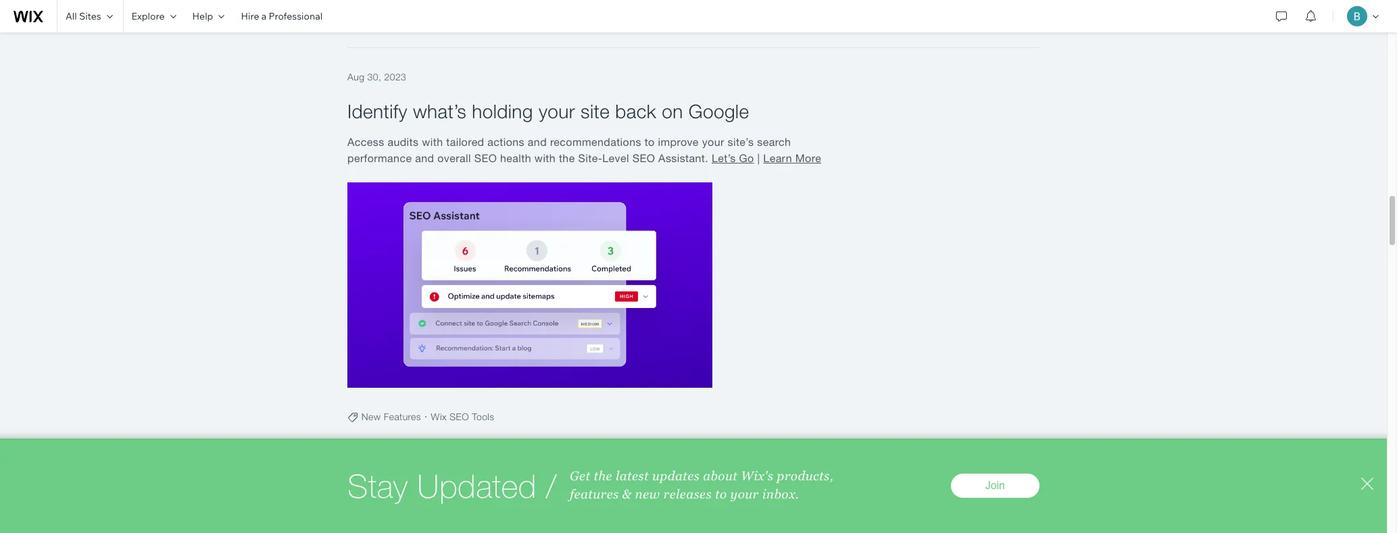 Task type: locate. For each thing, give the bounding box(es) containing it.
help
[[192, 10, 213, 22]]

hire
[[241, 10, 259, 22]]

hire a professional
[[241, 10, 323, 22]]

a
[[261, 10, 266, 22]]

all
[[66, 10, 77, 22]]

hire a professional link
[[233, 0, 331, 32]]

sites
[[79, 10, 101, 22]]

professional
[[269, 10, 323, 22]]



Task type: vqa. For each thing, say whether or not it's contained in the screenshot.
2nd the Set from the right
no



Task type: describe. For each thing, give the bounding box(es) containing it.
help button
[[184, 0, 233, 32]]

all sites
[[66, 10, 101, 22]]

explore
[[132, 10, 165, 22]]



